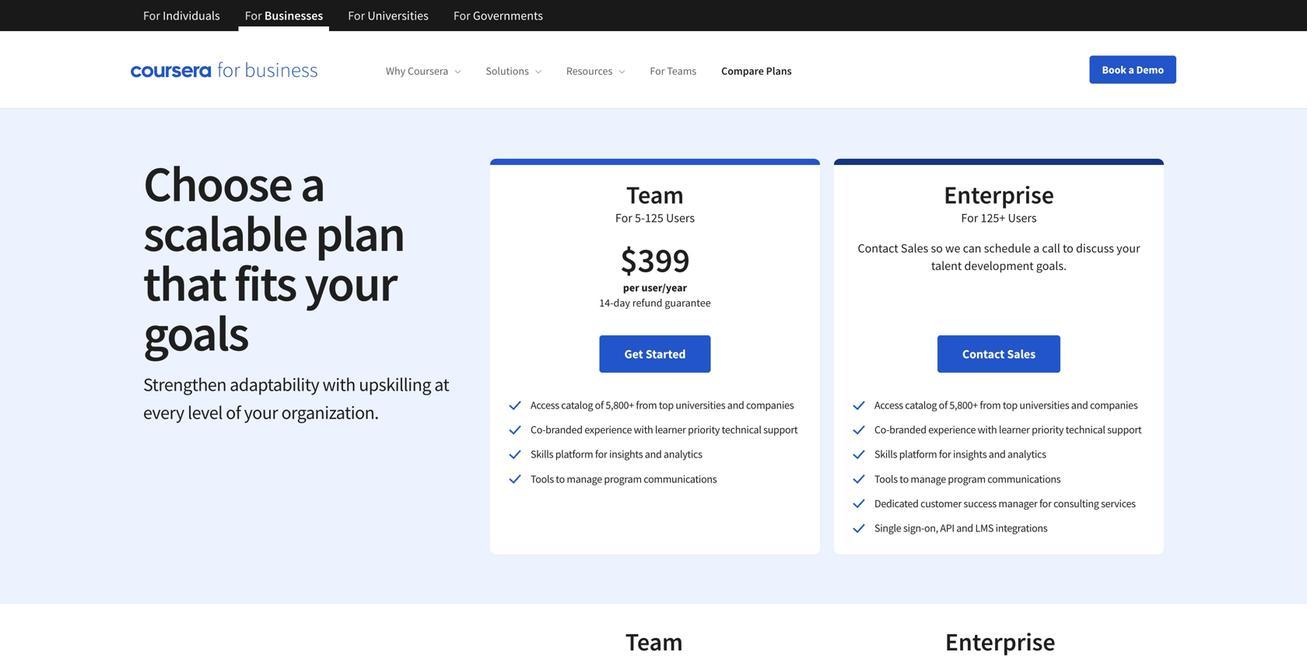 Task type: describe. For each thing, give the bounding box(es) containing it.
teams
[[667, 64, 697, 78]]

integrations
[[996, 521, 1048, 535]]

why coursera
[[386, 64, 449, 78]]

branded for team
[[546, 423, 583, 437]]

manager
[[999, 496, 1038, 510]]

a inside contact sales so we can schedule a call to discuss your talent development goals.
[[1034, 240, 1040, 256]]

contact sales
[[963, 346, 1036, 362]]

manage for team
[[567, 472, 602, 486]]

skills platform for insights and analytics for team
[[531, 447, 703, 461]]

banner navigation
[[131, 0, 556, 31]]

from for enterprise
[[980, 398, 1001, 412]]

2 horizontal spatial for
[[1040, 496, 1052, 510]]

on,
[[925, 521, 939, 535]]

5-
[[635, 210, 645, 226]]

top for team
[[659, 398, 674, 412]]

for for for teams
[[650, 64, 665, 78]]

refund
[[633, 296, 663, 310]]

started
[[646, 346, 686, 362]]

learner for enterprise
[[999, 423, 1030, 437]]

contact for contact sales so we can schedule a call to discuss your talent development goals.
[[858, 240, 899, 256]]

for for for individuals
[[143, 8, 160, 23]]

compare plans
[[722, 64, 792, 78]]

adaptability
[[230, 373, 319, 396]]

compare plans link
[[722, 64, 792, 78]]

for individuals
[[143, 8, 220, 23]]

universities for enterprise
[[1020, 398, 1070, 412]]

for teams link
[[650, 64, 697, 78]]

individuals
[[163, 8, 220, 23]]

to for enterprise
[[900, 472, 909, 486]]

co- for team
[[531, 423, 546, 437]]

why
[[386, 64, 406, 78]]

from for team
[[636, 398, 657, 412]]

contact sales link
[[938, 335, 1061, 373]]

your inside contact sales so we can schedule a call to discuss your talent development goals.
[[1117, 240, 1141, 256]]

get started
[[625, 346, 686, 362]]

manage for enterprise
[[911, 472, 946, 486]]

level
[[188, 401, 223, 424]]

learner for team
[[655, 423, 686, 437]]

for businesses
[[245, 8, 323, 23]]

your inside strengthen adaptability with upskilling at every level of your organization.
[[244, 401, 278, 424]]

universities
[[368, 8, 429, 23]]

co-branded experience with learner priority technical support for team
[[531, 423, 798, 437]]

125+
[[981, 210, 1006, 226]]

demo
[[1137, 63, 1164, 77]]

organization.
[[281, 401, 379, 424]]

users inside team for 5-125 users
[[666, 210, 695, 226]]

api
[[940, 521, 955, 535]]

per
[[623, 281, 640, 295]]

services
[[1101, 496, 1136, 510]]

we
[[946, 240, 961, 256]]

communications for enterprise
[[988, 472, 1061, 486]]

customer
[[921, 496, 962, 510]]

enterprise for enterprise
[[945, 626, 1056, 657]]

analytics for team
[[664, 447, 703, 461]]

to for team
[[556, 472, 565, 486]]

5,800+ for enterprise
[[950, 398, 978, 412]]

enterprise for 125+ users
[[944, 179, 1054, 226]]

so
[[931, 240, 943, 256]]

of for enterprise
[[939, 398, 948, 412]]

tools for team
[[531, 472, 554, 486]]

co- for enterprise
[[875, 423, 890, 437]]

contact sales so we can schedule a call to discuss your talent development goals.
[[858, 240, 1141, 273]]

governments
[[473, 8, 543, 23]]

experience for team
[[585, 423, 632, 437]]

branded for enterprise
[[890, 423, 927, 437]]

choose a scalable plan that fits your goals
[[143, 152, 405, 364]]

guarantee
[[665, 296, 711, 310]]

access catalog of 5,800+ from top universities and companies for enterprise
[[875, 398, 1138, 412]]

experience for enterprise
[[929, 423, 976, 437]]

upskilling
[[359, 373, 431, 396]]

access catalog of 5,800+ from top universities and companies for team
[[531, 398, 794, 412]]

dedicated
[[875, 496, 919, 510]]

technical for team
[[722, 423, 762, 437]]

schedule
[[984, 240, 1031, 256]]

companies for team
[[746, 398, 794, 412]]

with for enterprise
[[978, 423, 997, 437]]

sales for contact sales so we can schedule a call to discuss your talent development goals.
[[901, 240, 929, 256]]

skills platform for insights and analytics for enterprise
[[875, 447, 1047, 461]]

universities for team
[[676, 398, 726, 412]]

tools to manage program communications for enterprise
[[875, 472, 1061, 486]]

125
[[645, 210, 664, 226]]

fits
[[234, 252, 296, 314]]

skills for team
[[531, 447, 554, 461]]

at
[[435, 373, 449, 396]]

book
[[1102, 63, 1127, 77]]

team for 5-125 users
[[616, 179, 695, 226]]

tools to manage program communications for team
[[531, 472, 717, 486]]

program for team
[[604, 472, 642, 486]]

14-
[[600, 296, 614, 310]]

tools for enterprise
[[875, 472, 898, 486]]

for for for governments
[[454, 8, 471, 23]]

insights for enterprise
[[953, 447, 987, 461]]

get
[[625, 346, 643, 362]]

$399 per user/year 14-day refund guarantee
[[600, 238, 711, 310]]

discuss
[[1076, 240, 1114, 256]]

book a demo
[[1102, 63, 1164, 77]]

book a demo button
[[1090, 56, 1177, 84]]

access for enterprise
[[875, 398, 903, 412]]

resources
[[567, 64, 613, 78]]

of inside strengthen adaptability with upskilling at every level of your organization.
[[226, 401, 241, 424]]

priority for team
[[688, 423, 720, 437]]

for for enterprise
[[939, 447, 951, 461]]

coursera
[[408, 64, 449, 78]]

goals.
[[1037, 258, 1067, 273]]

top for enterprise
[[1003, 398, 1018, 412]]

5,800+ for team
[[606, 398, 634, 412]]

for universities
[[348, 8, 429, 23]]

plan
[[315, 202, 405, 265]]

that
[[143, 252, 226, 314]]

team for team
[[626, 626, 683, 657]]



Task type: vqa. For each thing, say whether or not it's contained in the screenshot.
Article in the November 29, 2023 Article · 7 Min Read
no



Task type: locate. For each thing, give the bounding box(es) containing it.
from down contact sales link
[[980, 398, 1001, 412]]

team for team for 5-125 users
[[626, 179, 684, 210]]

1 horizontal spatial your
[[305, 252, 397, 314]]

support for enterprise
[[1108, 423, 1142, 437]]

0 horizontal spatial users
[[666, 210, 695, 226]]

single
[[875, 521, 902, 535]]

your
[[1117, 240, 1141, 256], [305, 252, 397, 314], [244, 401, 278, 424]]

1 technical from the left
[[722, 423, 762, 437]]

1 vertical spatial team
[[626, 626, 683, 657]]

insights
[[609, 447, 643, 461], [953, 447, 987, 461]]

priority for enterprise
[[1032, 423, 1064, 437]]

0 horizontal spatial universities
[[676, 398, 726, 412]]

with up organization.
[[323, 373, 356, 396]]

tools to manage program communications
[[531, 472, 717, 486], [875, 472, 1061, 486]]

platform for team
[[555, 447, 593, 461]]

2 manage from the left
[[911, 472, 946, 486]]

0 horizontal spatial experience
[[585, 423, 632, 437]]

sales for contact sales
[[1007, 346, 1036, 362]]

1 access catalog of 5,800+ from top universities and companies from the left
[[531, 398, 794, 412]]

0 horizontal spatial your
[[244, 401, 278, 424]]

day
[[614, 296, 630, 310]]

1 platform from the left
[[555, 447, 593, 461]]

1 tools to manage program communications from the left
[[531, 472, 717, 486]]

2 universities from the left
[[1020, 398, 1070, 412]]

1 catalog from the left
[[561, 398, 593, 412]]

strengthen
[[143, 373, 226, 396]]

universities down contact sales link
[[1020, 398, 1070, 412]]

access for team
[[531, 398, 559, 412]]

for governments
[[454, 8, 543, 23]]

sign-
[[904, 521, 925, 535]]

get started link
[[600, 335, 711, 373]]

0 horizontal spatial sales
[[901, 240, 929, 256]]

for left businesses
[[245, 8, 262, 23]]

skills platform for insights and analytics
[[531, 447, 703, 461], [875, 447, 1047, 461]]

0 horizontal spatial co-branded experience with learner priority technical support
[[531, 423, 798, 437]]

sales
[[901, 240, 929, 256], [1007, 346, 1036, 362]]

compare
[[722, 64, 764, 78]]

skills for enterprise
[[875, 447, 898, 461]]

a inside choose a scalable plan that fits your goals
[[300, 152, 325, 215]]

1 horizontal spatial support
[[1108, 423, 1142, 437]]

0 horizontal spatial access
[[531, 398, 559, 412]]

1 users from the left
[[666, 210, 695, 226]]

companies
[[746, 398, 794, 412], [1090, 398, 1138, 412]]

1 horizontal spatial learner
[[999, 423, 1030, 437]]

2 horizontal spatial of
[[939, 398, 948, 412]]

sales inside contact sales so we can schedule a call to discuss your talent development goals.
[[901, 240, 929, 256]]

users right 125
[[666, 210, 695, 226]]

1 horizontal spatial universities
[[1020, 398, 1070, 412]]

1 horizontal spatial analytics
[[1008, 447, 1047, 461]]

call
[[1042, 240, 1061, 256]]

0 horizontal spatial of
[[226, 401, 241, 424]]

1 horizontal spatial experience
[[929, 423, 976, 437]]

talent
[[932, 258, 962, 273]]

dedicated customer success manager for consulting services
[[875, 496, 1136, 510]]

1 horizontal spatial a
[[1034, 240, 1040, 256]]

1 horizontal spatial for
[[939, 447, 951, 461]]

0 horizontal spatial insights
[[609, 447, 643, 461]]

0 vertical spatial a
[[1129, 63, 1135, 77]]

of
[[595, 398, 604, 412], [939, 398, 948, 412], [226, 401, 241, 424]]

1 support from the left
[[764, 423, 798, 437]]

lms
[[976, 521, 994, 535]]

for left teams at the right of page
[[650, 64, 665, 78]]

2 top from the left
[[1003, 398, 1018, 412]]

2 learner from the left
[[999, 423, 1030, 437]]

2 users from the left
[[1008, 210, 1037, 226]]

a inside book a demo button
[[1129, 63, 1135, 77]]

insights for team
[[609, 447, 643, 461]]

development
[[965, 258, 1034, 273]]

for
[[143, 8, 160, 23], [245, 8, 262, 23], [348, 8, 365, 23], [454, 8, 471, 23], [650, 64, 665, 78], [616, 210, 633, 226], [961, 210, 979, 226]]

2 program from the left
[[948, 472, 986, 486]]

1 horizontal spatial co-branded experience with learner priority technical support
[[875, 423, 1142, 437]]

1 priority from the left
[[688, 423, 720, 437]]

1 horizontal spatial catalog
[[905, 398, 937, 412]]

0 horizontal spatial support
[[764, 423, 798, 437]]

1 companies from the left
[[746, 398, 794, 412]]

can
[[963, 240, 982, 256]]

with for team
[[634, 423, 653, 437]]

0 horizontal spatial learner
[[655, 423, 686, 437]]

co-branded experience with learner priority technical support for enterprise
[[875, 423, 1142, 437]]

businesses
[[264, 8, 323, 23]]

0 horizontal spatial branded
[[546, 423, 583, 437]]

with down get
[[634, 423, 653, 437]]

2 companies from the left
[[1090, 398, 1138, 412]]

2 insights from the left
[[953, 447, 987, 461]]

access catalog of 5,800+ from top universities and companies
[[531, 398, 794, 412], [875, 398, 1138, 412]]

5,800+ down contact sales link
[[950, 398, 978, 412]]

for left 'universities'
[[348, 8, 365, 23]]

analytics
[[664, 447, 703, 461], [1008, 447, 1047, 461]]

scalable
[[143, 202, 307, 265]]

communications
[[644, 472, 717, 486], [988, 472, 1061, 486]]

0 horizontal spatial access catalog of 5,800+ from top universities and companies
[[531, 398, 794, 412]]

experience
[[585, 423, 632, 437], [929, 423, 976, 437]]

1 tools from the left
[[531, 472, 554, 486]]

1 horizontal spatial tools
[[875, 472, 898, 486]]

0 horizontal spatial for
[[595, 447, 607, 461]]

solutions
[[486, 64, 529, 78]]

a for demo
[[1129, 63, 1135, 77]]

catalog for enterprise
[[905, 398, 937, 412]]

0 horizontal spatial a
[[300, 152, 325, 215]]

for left individuals
[[143, 8, 160, 23]]

1 horizontal spatial branded
[[890, 423, 927, 437]]

1 vertical spatial enterprise
[[945, 626, 1056, 657]]

2 experience from the left
[[929, 423, 976, 437]]

1 co- from the left
[[531, 423, 546, 437]]

access catalog of 5,800+ from top universities and companies down contact sales link
[[875, 398, 1138, 412]]

1 5,800+ from the left
[[606, 398, 634, 412]]

for left "governments"
[[454, 8, 471, 23]]

1 insights from the left
[[609, 447, 643, 461]]

to inside contact sales so we can schedule a call to discuss your talent development goals.
[[1063, 240, 1074, 256]]

contact inside contact sales so we can schedule a call to discuss your talent development goals.
[[858, 240, 899, 256]]

1 manage from the left
[[567, 472, 602, 486]]

support for team
[[764, 423, 798, 437]]

1 horizontal spatial co-
[[875, 423, 890, 437]]

contact for contact sales
[[963, 346, 1005, 362]]

1 skills platform for insights and analytics from the left
[[531, 447, 703, 461]]

coursera for business image
[[131, 62, 318, 78]]

1 from from the left
[[636, 398, 657, 412]]

technical for enterprise
[[1066, 423, 1106, 437]]

1 learner from the left
[[655, 423, 686, 437]]

users
[[666, 210, 695, 226], [1008, 210, 1037, 226]]

for teams
[[650, 64, 697, 78]]

2 tools from the left
[[875, 472, 898, 486]]

1 co-branded experience with learner priority technical support from the left
[[531, 423, 798, 437]]

1 horizontal spatial priority
[[1032, 423, 1064, 437]]

of down contact sales link
[[939, 398, 948, 412]]

plans
[[766, 64, 792, 78]]

1 analytics from the left
[[664, 447, 703, 461]]

1 communications from the left
[[644, 472, 717, 486]]

of for team
[[595, 398, 604, 412]]

user/year
[[642, 281, 687, 295]]

learner up manager
[[999, 423, 1030, 437]]

1 vertical spatial sales
[[1007, 346, 1036, 362]]

learner down 'started'
[[655, 423, 686, 437]]

program
[[604, 472, 642, 486], [948, 472, 986, 486]]

technical
[[722, 423, 762, 437], [1066, 423, 1106, 437]]

2 skills platform for insights and analytics from the left
[[875, 447, 1047, 461]]

1 horizontal spatial skills platform for insights and analytics
[[875, 447, 1047, 461]]

5,800+
[[606, 398, 634, 412], [950, 398, 978, 412]]

universities
[[676, 398, 726, 412], [1020, 398, 1070, 412]]

2 access from the left
[[875, 398, 903, 412]]

tools
[[531, 472, 554, 486], [875, 472, 898, 486]]

1 top from the left
[[659, 398, 674, 412]]

co-branded experience with learner priority technical support
[[531, 423, 798, 437], [875, 423, 1142, 437]]

1 horizontal spatial technical
[[1066, 423, 1106, 437]]

contact
[[858, 240, 899, 256], [963, 346, 1005, 362]]

1 vertical spatial a
[[300, 152, 325, 215]]

2 horizontal spatial a
[[1129, 63, 1135, 77]]

manage
[[567, 472, 602, 486], [911, 472, 946, 486]]

2 technical from the left
[[1066, 423, 1106, 437]]

solutions link
[[486, 64, 542, 78]]

catalog for team
[[561, 398, 593, 412]]

2 catalog from the left
[[905, 398, 937, 412]]

0 horizontal spatial skills platform for insights and analytics
[[531, 447, 703, 461]]

1 horizontal spatial contact
[[963, 346, 1005, 362]]

2 vertical spatial a
[[1034, 240, 1040, 256]]

1 program from the left
[[604, 472, 642, 486]]

0 horizontal spatial 5,800+
[[606, 398, 634, 412]]

1 horizontal spatial of
[[595, 398, 604, 412]]

skills
[[531, 447, 554, 461], [875, 447, 898, 461]]

program for enterprise
[[948, 472, 986, 486]]

2 access catalog of 5,800+ from top universities and companies from the left
[[875, 398, 1138, 412]]

of down get started link
[[595, 398, 604, 412]]

a for scalable
[[300, 152, 325, 215]]

for left 125+
[[961, 210, 979, 226]]

0 horizontal spatial with
[[323, 373, 356, 396]]

2 5,800+ from the left
[[950, 398, 978, 412]]

0 horizontal spatial tools to manage program communications
[[531, 472, 717, 486]]

1 horizontal spatial to
[[900, 472, 909, 486]]

5,800+ down get
[[606, 398, 634, 412]]

every
[[143, 401, 184, 424]]

for for for businesses
[[245, 8, 262, 23]]

with inside strengthen adaptability with upskilling at every level of your organization.
[[323, 373, 356, 396]]

1 horizontal spatial program
[[948, 472, 986, 486]]

0 vertical spatial contact
[[858, 240, 899, 256]]

1 experience from the left
[[585, 423, 632, 437]]

team inside team for 5-125 users
[[626, 179, 684, 210]]

platform for enterprise
[[899, 447, 937, 461]]

for left 5-
[[616, 210, 633, 226]]

choose
[[143, 152, 292, 215]]

0 horizontal spatial priority
[[688, 423, 720, 437]]

communications for team
[[644, 472, 717, 486]]

2 platform from the left
[[899, 447, 937, 461]]

1 access from the left
[[531, 398, 559, 412]]

2 horizontal spatial to
[[1063, 240, 1074, 256]]

1 horizontal spatial communications
[[988, 472, 1061, 486]]

0 horizontal spatial analytics
[[664, 447, 703, 461]]

0 vertical spatial team
[[626, 179, 684, 210]]

your inside choose a scalable plan that fits your goals
[[305, 252, 397, 314]]

0 horizontal spatial to
[[556, 472, 565, 486]]

2 from from the left
[[980, 398, 1001, 412]]

users right 125+
[[1008, 210, 1037, 226]]

0 horizontal spatial communications
[[644, 472, 717, 486]]

for inside 'enterprise for 125+ users'
[[961, 210, 979, 226]]

2 tools to manage program communications from the left
[[875, 472, 1061, 486]]

team
[[626, 179, 684, 210], [626, 626, 683, 657]]

1 horizontal spatial tools to manage program communications
[[875, 472, 1061, 486]]

1 horizontal spatial top
[[1003, 398, 1018, 412]]

2 branded from the left
[[890, 423, 927, 437]]

of right level
[[226, 401, 241, 424]]

1 horizontal spatial from
[[980, 398, 1001, 412]]

0 horizontal spatial from
[[636, 398, 657, 412]]

1 horizontal spatial access
[[875, 398, 903, 412]]

0 horizontal spatial skills
[[531, 447, 554, 461]]

0 horizontal spatial manage
[[567, 472, 602, 486]]

for for team
[[595, 447, 607, 461]]

1 universities from the left
[[676, 398, 726, 412]]

0 horizontal spatial platform
[[555, 447, 593, 461]]

consulting
[[1054, 496, 1099, 510]]

2 horizontal spatial your
[[1117, 240, 1141, 256]]

2 analytics from the left
[[1008, 447, 1047, 461]]

resources link
[[567, 64, 625, 78]]

0 vertical spatial enterprise
[[944, 179, 1054, 210]]

with
[[323, 373, 356, 396], [634, 423, 653, 437], [978, 423, 997, 437]]

for for for universities
[[348, 8, 365, 23]]

0 horizontal spatial tools
[[531, 472, 554, 486]]

2 skills from the left
[[875, 447, 898, 461]]

universities down 'started'
[[676, 398, 726, 412]]

2 co- from the left
[[875, 423, 890, 437]]

analytics for enterprise
[[1008, 447, 1047, 461]]

2 co-branded experience with learner priority technical support from the left
[[875, 423, 1142, 437]]

a
[[1129, 63, 1135, 77], [300, 152, 325, 215], [1034, 240, 1040, 256]]

companies for enterprise
[[1090, 398, 1138, 412]]

co-
[[531, 423, 546, 437], [875, 423, 890, 437]]

$399
[[620, 238, 690, 281]]

to
[[1063, 240, 1074, 256], [556, 472, 565, 486], [900, 472, 909, 486]]

users inside 'enterprise for 125+ users'
[[1008, 210, 1037, 226]]

learner
[[655, 423, 686, 437], [999, 423, 1030, 437]]

platform
[[555, 447, 593, 461], [899, 447, 937, 461]]

0 horizontal spatial catalog
[[561, 398, 593, 412]]

1 branded from the left
[[546, 423, 583, 437]]

0 horizontal spatial co-
[[531, 423, 546, 437]]

goals
[[143, 302, 248, 364]]

1 horizontal spatial sales
[[1007, 346, 1036, 362]]

top down contact sales link
[[1003, 398, 1018, 412]]

2 priority from the left
[[1032, 423, 1064, 437]]

1 horizontal spatial users
[[1008, 210, 1037, 226]]

1 horizontal spatial insights
[[953, 447, 987, 461]]

1 horizontal spatial skills
[[875, 447, 898, 461]]

0 horizontal spatial companies
[[746, 398, 794, 412]]

0 horizontal spatial technical
[[722, 423, 762, 437]]

1 horizontal spatial platform
[[899, 447, 937, 461]]

1 horizontal spatial with
[[634, 423, 653, 437]]

access catalog of 5,800+ from top universities and companies down 'started'
[[531, 398, 794, 412]]

top
[[659, 398, 674, 412], [1003, 398, 1018, 412]]

success
[[964, 496, 997, 510]]

1 horizontal spatial companies
[[1090, 398, 1138, 412]]

enterprise for enterprise for 125+ users
[[944, 179, 1054, 210]]

access
[[531, 398, 559, 412], [875, 398, 903, 412]]

for inside team for 5-125 users
[[616, 210, 633, 226]]

0 horizontal spatial contact
[[858, 240, 899, 256]]

2 communications from the left
[[988, 472, 1061, 486]]

with up success
[[978, 423, 997, 437]]

1 horizontal spatial access catalog of 5,800+ from top universities and companies
[[875, 398, 1138, 412]]

2 horizontal spatial with
[[978, 423, 997, 437]]

co-branded experience with learner priority technical support down 'started'
[[531, 423, 798, 437]]

1 horizontal spatial manage
[[911, 472, 946, 486]]

why coursera link
[[386, 64, 461, 78]]

0 horizontal spatial program
[[604, 472, 642, 486]]

strengthen adaptability with upskilling at every level of your organization.
[[143, 373, 449, 424]]

co-branded experience with learner priority technical support up dedicated customer success manager for consulting services
[[875, 423, 1142, 437]]

1 horizontal spatial 5,800+
[[950, 398, 978, 412]]

0 vertical spatial sales
[[901, 240, 929, 256]]

priority
[[688, 423, 720, 437], [1032, 423, 1064, 437]]

0 horizontal spatial top
[[659, 398, 674, 412]]

1 vertical spatial contact
[[963, 346, 1005, 362]]

2 support from the left
[[1108, 423, 1142, 437]]

top down 'started'
[[659, 398, 674, 412]]

single sign-on, api and lms integrations
[[875, 521, 1048, 535]]

for
[[595, 447, 607, 461], [939, 447, 951, 461], [1040, 496, 1052, 510]]

sales inside contact sales link
[[1007, 346, 1036, 362]]

from down get started link
[[636, 398, 657, 412]]

1 skills from the left
[[531, 447, 554, 461]]

from
[[636, 398, 657, 412], [980, 398, 1001, 412]]



